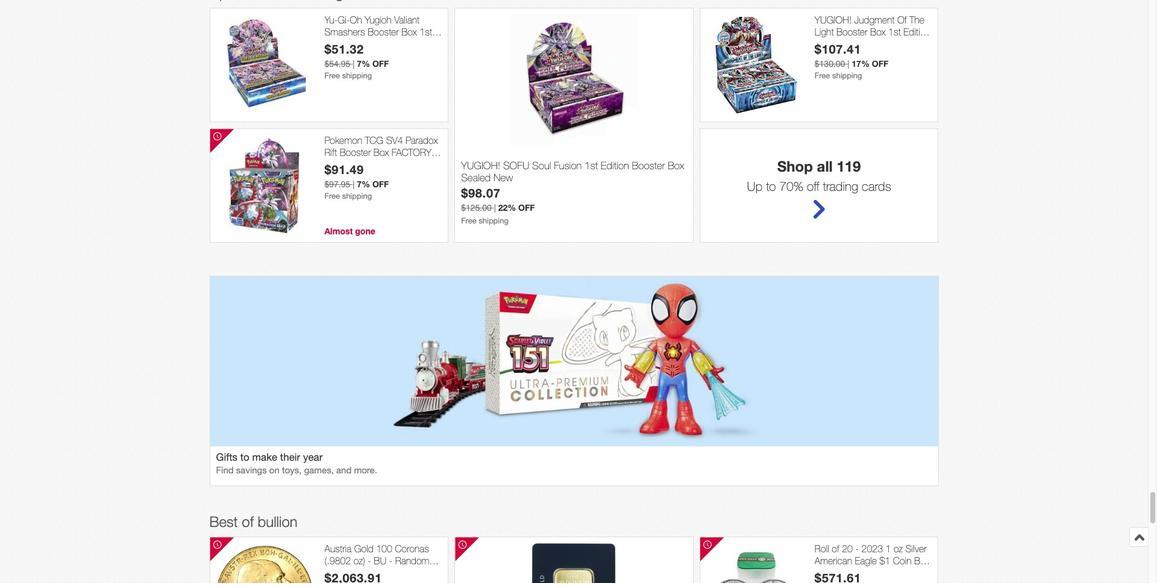 Task type: describe. For each thing, give the bounding box(es) containing it.
7% for $91.49
[[357, 179, 370, 189]]

games,
[[304, 466, 334, 476]]

in
[[361, 158, 369, 169]]

(lot,
[[815, 567, 832, 578]]

factory
[[392, 147, 432, 158]]

edition inside yugioh! judgment of the light booster box 1st edition sealed jotl new
[[904, 26, 931, 37]]

edition inside 'yu-gi-oh yugioh valiant smashers booster box 1st edition sealed!'
[[325, 38, 351, 49]]

oh
[[350, 15, 362, 26]]

$98.07
[[461, 186, 501, 200]]

1
[[886, 544, 891, 555]]

silver
[[906, 544, 927, 555]]

all
[[817, 158, 833, 175]]

rift
[[325, 147, 337, 158]]

austria gold 100 coronas (.9802 oz) - bu - random date link
[[325, 544, 442, 578]]

(.9802
[[325, 556, 351, 566]]

soul
[[532, 160, 551, 172]]

and
[[336, 466, 352, 476]]

best of bullion
[[210, 514, 298, 531]]

shipping for $107.41
[[833, 71, 862, 80]]

bullion
[[258, 514, 298, 531]]

austria
[[325, 544, 352, 555]]

17%
[[852, 58, 870, 69]]

$51.32
[[325, 41, 364, 56]]

find
[[216, 466, 234, 476]]

edition inside yugioh! sofu soul fusion 1st edition booster box sealed new $98.07 $125.00 | 22% off free shipping
[[601, 160, 629, 172]]

sealed inside yugioh! judgment of the light booster box 1st edition sealed jotl new
[[815, 38, 843, 49]]

shipping for $91.49
[[342, 192, 372, 201]]

yugioh! judgment of the light booster box 1st edition sealed jotl new link
[[815, 15, 932, 49]]

sealed inside yugioh! sofu soul fusion 1st edition booster box sealed new $98.07 $125.00 | 22% off free shipping
[[461, 172, 491, 184]]

$91.49
[[325, 162, 364, 177]]

off inside shop all 119 up to 70% off trading cards
[[807, 179, 820, 194]]

random
[[395, 556, 429, 566]]

pokemon
[[325, 135, 362, 146]]

sofu
[[503, 160, 530, 172]]

$107.41
[[815, 41, 862, 56]]

pokemon tcg sv4 paradox rift booster box factory sealed in stock!
[[325, 135, 438, 169]]

7% for $51.32
[[357, 58, 370, 69]]

1st inside 'yu-gi-oh yugioh valiant smashers booster box 1st edition sealed!'
[[420, 26, 432, 37]]

off for $51.32
[[373, 58, 389, 69]]

off inside yugioh! sofu soul fusion 1st edition booster box sealed new $98.07 $125.00 | 22% off free shipping
[[519, 203, 535, 213]]

sealed
[[325, 158, 359, 169]]

| for $91.49
[[353, 180, 355, 189]]

toys,
[[282, 466, 302, 476]]

box inside 'yu-gi-oh yugioh valiant smashers booster box 1st edition sealed!'
[[402, 26, 417, 37]]

gold
[[354, 544, 374, 555]]

yu-gi-oh yugioh valiant smashers booster box 1st edition sealed! link
[[325, 15, 442, 49]]

smashers
[[325, 26, 365, 37]]

yu-gi-oh yugioh valiant smashers booster box 1st edition sealed!
[[325, 15, 432, 49]]

best
[[210, 514, 238, 531]]

shipping inside yugioh! sofu soul fusion 1st edition booster box sealed new $98.07 $125.00 | 22% off free shipping
[[479, 216, 509, 225]]

| for $107.41
[[848, 59, 850, 69]]

free inside yugioh! sofu soul fusion 1st edition booster box sealed new $98.07 $125.00 | 22% off free shipping
[[461, 216, 477, 225]]

$107.41 $130.00 | 17% off free shipping
[[815, 41, 889, 80]]

box inside pokemon tcg sv4 paradox rift booster box factory sealed in stock!
[[374, 147, 389, 158]]

20)
[[867, 567, 880, 578]]

gifts to make their year find savings on toys, games, and more.
[[216, 452, 377, 476]]

yugioh! for $98.07
[[461, 160, 501, 172]]

yugioh! for jotl
[[815, 15, 852, 26]]

$97.95
[[325, 180, 350, 189]]

$91.49 $97.95 | 7% off free shipping
[[325, 162, 389, 201]]

fusion
[[554, 160, 582, 172]]

20
[[842, 544, 853, 555]]

0 horizontal spatial -
[[368, 556, 371, 566]]

70%
[[780, 179, 804, 194]]

the
[[910, 15, 925, 26]]

off for $107.41
[[872, 58, 889, 69]]

eagle
[[855, 556, 877, 566]]

bu inside roll of 20 - 2023 1 oz silver american eagle $1 coin bu (lot, tube of 20)
[[915, 556, 927, 566]]

of
[[898, 15, 907, 26]]

yugioh
[[365, 15, 392, 26]]

almost gone
[[325, 226, 375, 237]]

| for $51.32
[[353, 59, 355, 69]]

gone
[[355, 226, 375, 237]]

tube
[[835, 567, 854, 578]]

on
[[269, 466, 280, 476]]

100
[[376, 544, 392, 555]]

of for best
[[242, 514, 254, 531]]

shop all 119 up to 70% off trading cards
[[747, 158, 892, 194]]

sealed!
[[354, 38, 390, 49]]



Task type: locate. For each thing, give the bounding box(es) containing it.
valiant
[[394, 15, 420, 26]]

coronas
[[395, 544, 429, 555]]

7% down the sealed!
[[357, 58, 370, 69]]

off inside $91.49 $97.95 | 7% off free shipping
[[373, 179, 389, 189]]

free for $91.49
[[325, 192, 340, 201]]

1 vertical spatial new
[[494, 172, 513, 184]]

- right 20 at the bottom
[[856, 544, 859, 555]]

0 vertical spatial to
[[766, 179, 776, 194]]

0 horizontal spatial 1st
[[420, 26, 432, 37]]

0 horizontal spatial edition
[[325, 38, 351, 49]]

pokemon tcg sv4 paradox rift booster box factory sealed in stock! link
[[325, 135, 442, 169]]

of
[[242, 514, 254, 531], [832, 544, 840, 555], [857, 567, 865, 578]]

new inside yugioh! judgment of the light booster box 1st edition sealed jotl new
[[869, 38, 888, 49]]

box inside yugioh! sofu soul fusion 1st edition booster box sealed new $98.07 $125.00 | 22% off free shipping
[[668, 160, 684, 172]]

booster
[[368, 26, 399, 37], [837, 26, 868, 37], [340, 147, 371, 158], [632, 160, 665, 172]]

off
[[373, 58, 389, 69], [872, 58, 889, 69], [373, 179, 389, 189], [807, 179, 820, 194], [519, 203, 535, 213]]

roll
[[815, 544, 829, 555]]

box
[[402, 26, 417, 37], [871, 26, 886, 37], [374, 147, 389, 158], [668, 160, 684, 172]]

american
[[815, 556, 853, 566]]

0 vertical spatial edition
[[904, 26, 931, 37]]

sealed up $98.07
[[461, 172, 491, 184]]

new down sofu
[[494, 172, 513, 184]]

0 vertical spatial sealed
[[815, 38, 843, 49]]

booster inside pokemon tcg sv4 paradox rift booster box factory sealed in stock!
[[340, 147, 371, 158]]

1 horizontal spatial new
[[869, 38, 888, 49]]

$130.00
[[815, 59, 846, 69]]

1st inside yugioh! judgment of the light booster box 1st edition sealed jotl new
[[889, 26, 901, 37]]

0 horizontal spatial sealed
[[461, 172, 491, 184]]

to right up
[[766, 179, 776, 194]]

2 horizontal spatial of
[[857, 567, 865, 578]]

off inside $107.41 $130.00 | 17% off free shipping
[[872, 58, 889, 69]]

1 vertical spatial to
[[240, 452, 250, 464]]

of up american
[[832, 544, 840, 555]]

off down the sealed!
[[373, 58, 389, 69]]

off for $91.49
[[373, 179, 389, 189]]

shipping down 17%
[[833, 71, 862, 80]]

7% inside $51.32 $54.95 | 7% off free shipping
[[357, 58, 370, 69]]

sealed
[[815, 38, 843, 49], [461, 172, 491, 184]]

yugioh! up $98.07
[[461, 160, 501, 172]]

yugioh! inside yugioh! sofu soul fusion 1st edition booster box sealed new $98.07 $125.00 | 22% off free shipping
[[461, 160, 501, 172]]

1 horizontal spatial 1st
[[585, 160, 598, 172]]

free inside $51.32 $54.95 | 7% off free shipping
[[325, 71, 340, 80]]

year
[[303, 452, 323, 464]]

- right the oz)
[[368, 556, 371, 566]]

| right $54.95
[[353, 59, 355, 69]]

cards
[[862, 179, 892, 194]]

shipping down $97.95
[[342, 192, 372, 201]]

2 7% from the top
[[357, 179, 370, 189]]

free down $125.00
[[461, 216, 477, 225]]

edition down the 'the'
[[904, 26, 931, 37]]

1st
[[420, 26, 432, 37], [889, 26, 901, 37], [585, 160, 598, 172]]

of right best at left
[[242, 514, 254, 531]]

0 vertical spatial yugioh!
[[815, 15, 852, 26]]

2 vertical spatial edition
[[601, 160, 629, 172]]

bu
[[374, 556, 387, 566], [915, 556, 927, 566]]

1 horizontal spatial edition
[[601, 160, 629, 172]]

1 bu from the left
[[374, 556, 387, 566]]

1 vertical spatial edition
[[325, 38, 351, 49]]

shipping inside $91.49 $97.95 | 7% off free shipping
[[342, 192, 372, 201]]

1 7% from the top
[[357, 58, 370, 69]]

| left 17%
[[848, 59, 850, 69]]

| inside $107.41 $130.00 | 17% off free shipping
[[848, 59, 850, 69]]

yu-
[[325, 15, 338, 26]]

-
[[856, 544, 859, 555], [368, 556, 371, 566], [389, 556, 393, 566]]

shipping for $51.32
[[342, 71, 372, 80]]

off right 70%
[[807, 179, 820, 194]]

2023
[[862, 544, 883, 555]]

0 horizontal spatial of
[[242, 514, 254, 531]]

bu inside austria gold 100 coronas (.9802 oz) - bu - random date
[[374, 556, 387, 566]]

7% down in
[[357, 179, 370, 189]]

shop
[[778, 158, 813, 175]]

to up savings
[[240, 452, 250, 464]]

$1
[[880, 556, 891, 566]]

2 vertical spatial of
[[857, 567, 865, 578]]

box inside yugioh! judgment of the light booster box 1st edition sealed jotl new
[[871, 26, 886, 37]]

| inside $51.32 $54.95 | 7% off free shipping
[[353, 59, 355, 69]]

booster inside yugioh! judgment of the light booster box 1st edition sealed jotl new
[[837, 26, 868, 37]]

0 vertical spatial new
[[869, 38, 888, 49]]

shipping
[[342, 71, 372, 80], [833, 71, 862, 80], [342, 192, 372, 201], [479, 216, 509, 225]]

22%
[[498, 203, 516, 213]]

1 horizontal spatial to
[[766, 179, 776, 194]]

of down eagle
[[857, 567, 865, 578]]

jotl
[[846, 38, 867, 49]]

yugioh! inside yugioh! judgment of the light booster box 1st edition sealed jotl new
[[815, 15, 852, 26]]

$54.95
[[325, 59, 350, 69]]

roll of 20 - 2023 1 oz silver american eagle $1 coin bu (lot, tube of 20)
[[815, 544, 927, 578]]

free down $97.95
[[325, 192, 340, 201]]

off down stock!
[[373, 179, 389, 189]]

up
[[747, 179, 763, 194]]

tcg
[[365, 135, 384, 146]]

off inside $51.32 $54.95 | 7% off free shipping
[[373, 58, 389, 69]]

free inside $91.49 $97.95 | 7% off free shipping
[[325, 192, 340, 201]]

bu down 100
[[374, 556, 387, 566]]

shipping inside $107.41 $130.00 | 17% off free shipping
[[833, 71, 862, 80]]

1 vertical spatial of
[[832, 544, 840, 555]]

off right 22%
[[519, 203, 535, 213]]

stock!
[[372, 158, 405, 169]]

oz
[[894, 544, 903, 555]]

austria gold 100 coronas (.9802 oz) - bu - random date
[[325, 544, 429, 578]]

savings
[[236, 466, 267, 476]]

1 horizontal spatial of
[[832, 544, 840, 555]]

to inside gifts to make their year find savings on toys, games, and more.
[[240, 452, 250, 464]]

0 horizontal spatial bu
[[374, 556, 387, 566]]

make
[[252, 452, 277, 464]]

1 vertical spatial sealed
[[461, 172, 491, 184]]

| left 22%
[[494, 203, 496, 213]]

119
[[837, 158, 861, 175]]

off right 17%
[[872, 58, 889, 69]]

coin
[[893, 556, 912, 566]]

gifts
[[216, 452, 238, 464]]

of for roll
[[832, 544, 840, 555]]

to
[[766, 179, 776, 194], [240, 452, 250, 464]]

free down $54.95
[[325, 71, 340, 80]]

booster inside 'yu-gi-oh yugioh valiant smashers booster box 1st edition sealed!'
[[368, 26, 399, 37]]

shipping inside $51.32 $54.95 | 7% off free shipping
[[342, 71, 372, 80]]

sealed down light
[[815, 38, 843, 49]]

1 vertical spatial 7%
[[357, 179, 370, 189]]

1 vertical spatial yugioh!
[[461, 160, 501, 172]]

2 horizontal spatial -
[[856, 544, 859, 555]]

oz)
[[354, 556, 365, 566]]

to inside shop all 119 up to 70% off trading cards
[[766, 179, 776, 194]]

almost
[[325, 226, 353, 237]]

more.
[[354, 466, 377, 476]]

shipping down $54.95
[[342, 71, 372, 80]]

yugioh! up light
[[815, 15, 852, 26]]

their
[[280, 452, 300, 464]]

0 vertical spatial 7%
[[357, 58, 370, 69]]

free for $107.41
[[815, 71, 830, 80]]

bu down silver
[[915, 556, 927, 566]]

1 horizontal spatial -
[[389, 556, 393, 566]]

free inside $107.41 $130.00 | 17% off free shipping
[[815, 71, 830, 80]]

free for $51.32
[[325, 71, 340, 80]]

2 horizontal spatial 1st
[[889, 26, 901, 37]]

new inside yugioh! sofu soul fusion 1st edition booster box sealed new $98.07 $125.00 | 22% off free shipping
[[494, 172, 513, 184]]

1 horizontal spatial yugioh!
[[815, 15, 852, 26]]

- down 100
[[389, 556, 393, 566]]

0 horizontal spatial yugioh!
[[461, 160, 501, 172]]

2 horizontal spatial edition
[[904, 26, 931, 37]]

edition right fusion
[[601, 160, 629, 172]]

yugioh! sofu soul fusion 1st edition booster box sealed new link
[[461, 160, 687, 186]]

new
[[869, 38, 888, 49], [494, 172, 513, 184]]

- inside roll of 20 - 2023 1 oz silver american eagle $1 coin bu (lot, tube of 20)
[[856, 544, 859, 555]]

edition
[[904, 26, 931, 37], [325, 38, 351, 49], [601, 160, 629, 172]]

7%
[[357, 58, 370, 69], [357, 179, 370, 189]]

$51.32 $54.95 | 7% off free shipping
[[325, 41, 389, 80]]

yugioh! judgment of the light booster box 1st edition sealed jotl new
[[815, 15, 931, 49]]

paradox
[[406, 135, 438, 146]]

2 bu from the left
[[915, 556, 927, 566]]

judgment
[[855, 15, 895, 26]]

| inside $91.49 $97.95 | 7% off free shipping
[[353, 180, 355, 189]]

7% inside $91.49 $97.95 | 7% off free shipping
[[357, 179, 370, 189]]

date
[[325, 567, 343, 578]]

free down $130.00
[[815, 71, 830, 80]]

trading
[[823, 179, 859, 194]]

new right the jotl
[[869, 38, 888, 49]]

booster inside yugioh! sofu soul fusion 1st edition booster box sealed new $98.07 $125.00 | 22% off free shipping
[[632, 160, 665, 172]]

sv4
[[386, 135, 403, 146]]

free
[[325, 71, 340, 80], [815, 71, 830, 80], [325, 192, 340, 201], [461, 216, 477, 225]]

yugioh!
[[815, 15, 852, 26], [461, 160, 501, 172]]

edition down smashers
[[325, 38, 351, 49]]

0 vertical spatial of
[[242, 514, 254, 531]]

shipping down 22%
[[479, 216, 509, 225]]

| inside yugioh! sofu soul fusion 1st edition booster box sealed new $98.07 $125.00 | 22% off free shipping
[[494, 203, 496, 213]]

roll of 20 - 2023 1 oz silver american eagle $1 coin bu (lot, tube of 20) link
[[815, 544, 932, 578]]

gi-
[[338, 15, 350, 26]]

0 horizontal spatial new
[[494, 172, 513, 184]]

0 horizontal spatial to
[[240, 452, 250, 464]]

1st inside yugioh! sofu soul fusion 1st edition booster box sealed new $98.07 $125.00 | 22% off free shipping
[[585, 160, 598, 172]]

light
[[815, 26, 834, 37]]

1 horizontal spatial sealed
[[815, 38, 843, 49]]

| right $97.95
[[353, 180, 355, 189]]

1 horizontal spatial bu
[[915, 556, 927, 566]]

$125.00
[[461, 203, 492, 213]]

yugioh! sofu soul fusion 1st edition booster box sealed new $98.07 $125.00 | 22% off free shipping
[[461, 160, 684, 225]]



Task type: vqa. For each thing, say whether or not it's contained in the screenshot.
Get the coupon image
no



